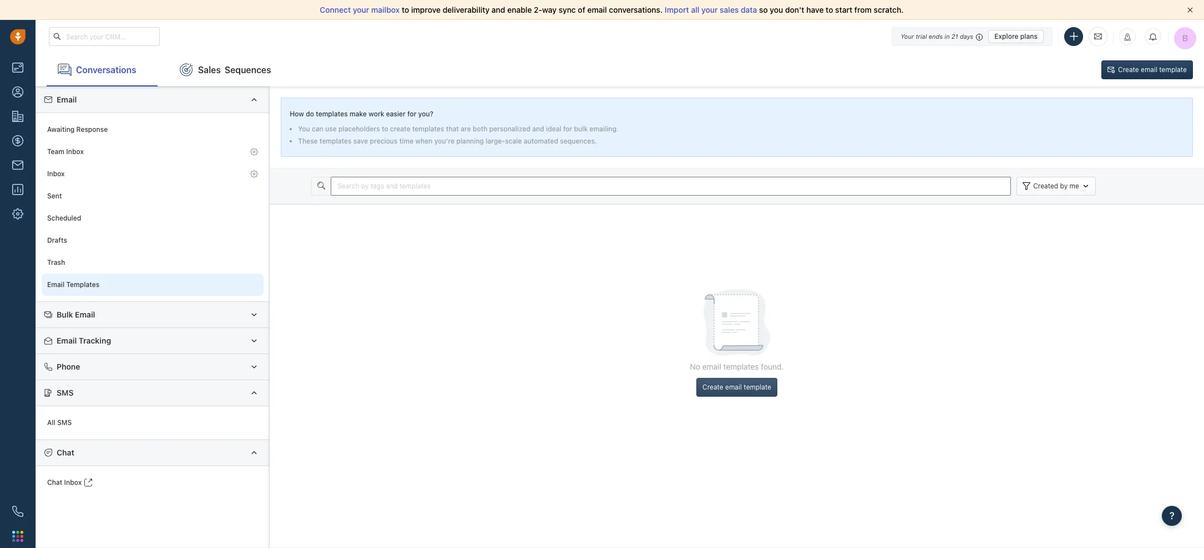 Task type: vqa. For each thing, say whether or not it's contained in the screenshot.
right to
yes



Task type: locate. For each thing, give the bounding box(es) containing it.
connect your mailbox to improve deliverability and enable 2-way sync of email conversations. import all your sales data so you don't have to start from scratch.
[[320, 5, 904, 14]]

and
[[492, 5, 505, 14], [532, 125, 544, 133]]

drafts
[[47, 237, 67, 245]]

mailbox
[[371, 5, 400, 14]]

0 horizontal spatial create email template
[[703, 383, 771, 392]]

create down no email templates found.
[[703, 383, 724, 392]]

1 vertical spatial inbox
[[47, 170, 65, 178]]

chat
[[57, 448, 74, 458], [47, 479, 62, 487]]

and up automated
[[532, 125, 544, 133]]

1 horizontal spatial create email template
[[1118, 65, 1187, 74]]

for inside 'you can use placeholders to create templates that are both personalized and ideal for bulk emailing. these templates save precious time when you're planning large-scale automated sequences.'
[[563, 125, 572, 133]]

explore plans
[[995, 32, 1038, 40]]

1 horizontal spatial template
[[1160, 65, 1187, 74]]

sms right all
[[57, 419, 72, 428]]

chat inbox link
[[42, 472, 264, 494]]

start
[[835, 5, 853, 14]]

templates up use
[[316, 110, 348, 118]]

inbox inside chat inbox link
[[64, 479, 82, 487]]

for left the you?
[[407, 110, 417, 118]]

trash
[[47, 259, 65, 267]]

email for email tracking
[[57, 336, 77, 346]]

sms
[[57, 388, 74, 398], [57, 419, 72, 428]]

to right mailbox
[[402, 5, 409, 14]]

planning
[[456, 137, 484, 146]]

to up the precious
[[382, 125, 388, 133]]

conversations.
[[609, 5, 663, 14]]

1 vertical spatial create
[[703, 383, 724, 392]]

2 vertical spatial inbox
[[64, 479, 82, 487]]

sync
[[559, 5, 576, 14]]

phone element
[[7, 501, 29, 523]]

1 vertical spatial chat
[[47, 479, 62, 487]]

created by me button
[[1017, 177, 1096, 196], [1017, 177, 1096, 196]]

2 your from the left
[[702, 5, 718, 14]]

chat for chat inbox
[[47, 479, 62, 487]]

to inside 'you can use placeholders to create templates that are both personalized and ideal for bulk emailing. these templates save precious time when you're planning large-scale automated sequences.'
[[382, 125, 388, 133]]

to
[[402, 5, 409, 14], [826, 5, 833, 14], [382, 125, 388, 133]]

sequences
[[225, 65, 271, 75]]

awaiting
[[47, 126, 75, 134]]

by
[[1060, 182, 1068, 190]]

and left enable
[[492, 5, 505, 14]]

both
[[473, 125, 488, 133]]

1 vertical spatial template
[[744, 383, 771, 392]]

0 horizontal spatial create
[[703, 383, 724, 392]]

these
[[298, 137, 318, 146]]

1 horizontal spatial your
[[702, 5, 718, 14]]

1 vertical spatial for
[[563, 125, 572, 133]]

easier
[[386, 110, 406, 118]]

email
[[587, 5, 607, 14], [1141, 65, 1158, 74], [702, 362, 721, 372], [725, 383, 742, 392]]

create email template button
[[1102, 60, 1193, 79], [697, 378, 778, 397]]

2-
[[534, 5, 542, 14]]

0 vertical spatial create email template button
[[1102, 60, 1193, 79]]

use
[[325, 125, 337, 133]]

1 vertical spatial and
[[532, 125, 544, 133]]

templates down use
[[320, 137, 352, 146]]

1 horizontal spatial for
[[563, 125, 572, 133]]

tab list
[[36, 53, 282, 87]]

import
[[665, 5, 689, 14]]

0 vertical spatial create email template
[[1118, 65, 1187, 74]]

0 vertical spatial create
[[1118, 65, 1139, 74]]

when
[[415, 137, 433, 146]]

1 vertical spatial sms
[[57, 419, 72, 428]]

email for email
[[57, 95, 77, 104]]

1 horizontal spatial create email template button
[[1102, 60, 1193, 79]]

0 vertical spatial inbox
[[66, 148, 84, 156]]

found.
[[761, 362, 784, 372]]

created
[[1033, 182, 1058, 190]]

you
[[298, 125, 310, 133]]

phone
[[57, 362, 80, 372]]

ends
[[929, 32, 943, 40]]

Search by tags and templates text field
[[331, 177, 1011, 196]]

create email template down what's new image
[[1118, 65, 1187, 74]]

email down trash
[[47, 281, 64, 289]]

save
[[353, 137, 368, 146]]

1 vertical spatial create email template button
[[697, 378, 778, 397]]

email up phone
[[57, 336, 77, 346]]

can
[[312, 125, 323, 133]]

data
[[741, 5, 757, 14]]

create email template
[[1118, 65, 1187, 74], [703, 383, 771, 392]]

0 horizontal spatial your
[[353, 5, 369, 14]]

chat inbox
[[47, 479, 82, 487]]

inbox for chat
[[64, 479, 82, 487]]

so
[[759, 5, 768, 14]]

all sms link
[[42, 412, 264, 435]]

scratch.
[[874, 5, 904, 14]]

create email template button down no email templates found.
[[697, 378, 778, 397]]

sales
[[720, 5, 739, 14]]

email
[[57, 95, 77, 104], [47, 281, 64, 289], [75, 310, 95, 320], [57, 336, 77, 346]]

0 horizontal spatial to
[[382, 125, 388, 133]]

no email templates found.
[[690, 362, 784, 372]]

how
[[290, 110, 304, 118]]

inbox inside team inbox link
[[66, 148, 84, 156]]

1 vertical spatial create email template
[[703, 383, 771, 392]]

your
[[353, 5, 369, 14], [702, 5, 718, 14]]

templates
[[316, 110, 348, 118], [412, 125, 444, 133], [320, 137, 352, 146], [723, 362, 759, 372]]

0 horizontal spatial and
[[492, 5, 505, 14]]

create down what's new image
[[1118, 65, 1139, 74]]

scheduled
[[47, 214, 81, 223]]

work
[[369, 110, 384, 118]]

your right all
[[702, 5, 718, 14]]

create
[[390, 125, 410, 133]]

0 vertical spatial chat
[[57, 448, 74, 458]]

team inbox link
[[42, 141, 264, 163]]

email for email templates
[[47, 281, 64, 289]]

scheduled link
[[42, 208, 264, 230]]

scale
[[505, 137, 522, 146]]

0 horizontal spatial for
[[407, 110, 417, 118]]

create email template button down what's new image
[[1102, 60, 1193, 79]]

for left bulk
[[563, 125, 572, 133]]

enable
[[507, 5, 532, 14]]

create email template down no email templates found.
[[703, 383, 771, 392]]

0 vertical spatial sms
[[57, 388, 74, 398]]

sales sequences link
[[169, 53, 282, 87]]

what's new image
[[1124, 33, 1132, 41]]

0 horizontal spatial template
[[744, 383, 771, 392]]

days
[[960, 32, 974, 40]]

your trial ends in 21 days
[[901, 32, 974, 40]]

1 horizontal spatial and
[[532, 125, 544, 133]]

close image
[[1188, 7, 1193, 13]]

sms down phone
[[57, 388, 74, 398]]

email right the bulk
[[75, 310, 95, 320]]

your left mailbox
[[353, 5, 369, 14]]

way
[[542, 5, 557, 14]]

created by me
[[1033, 182, 1079, 190]]

templates
[[66, 281, 99, 289]]

0 horizontal spatial create email template button
[[697, 378, 778, 397]]

0 vertical spatial and
[[492, 5, 505, 14]]

email up awaiting
[[57, 95, 77, 104]]

to left start
[[826, 5, 833, 14]]



Task type: describe. For each thing, give the bounding box(es) containing it.
you're
[[434, 137, 455, 146]]

sales
[[198, 65, 221, 75]]

inbox link
[[42, 163, 264, 185]]

automated
[[524, 137, 558, 146]]

and inside 'you can use placeholders to create templates that are both personalized and ideal for bulk emailing. these templates save precious time when you're planning large-scale automated sequences.'
[[532, 125, 544, 133]]

from
[[855, 5, 872, 14]]

team inbox
[[47, 148, 84, 156]]

you
[[770, 5, 783, 14]]

deliverability
[[443, 5, 490, 14]]

trial
[[916, 32, 927, 40]]

response
[[76, 126, 108, 134]]

2 horizontal spatial to
[[826, 5, 833, 14]]

connect your mailbox link
[[320, 5, 402, 14]]

bulk email
[[57, 310, 95, 320]]

me
[[1070, 182, 1079, 190]]

explore
[[995, 32, 1019, 40]]

sent link
[[42, 185, 264, 208]]

sent
[[47, 192, 62, 201]]

awaiting response link
[[42, 119, 264, 141]]

conversations
[[76, 65, 136, 75]]

0 vertical spatial template
[[1160, 65, 1187, 74]]

sequences.
[[560, 137, 597, 146]]

make
[[350, 110, 367, 118]]

have
[[807, 5, 824, 14]]

email templates
[[47, 281, 99, 289]]

1 horizontal spatial to
[[402, 5, 409, 14]]

bulk
[[574, 125, 588, 133]]

you?
[[418, 110, 433, 118]]

1 horizontal spatial create
[[1118, 65, 1139, 74]]

sales sequences
[[198, 65, 271, 75]]

your
[[901, 32, 914, 40]]

email templates link
[[42, 274, 264, 296]]

connect
[[320, 5, 351, 14]]

team
[[47, 148, 64, 156]]

templates up when
[[412, 125, 444, 133]]

21
[[952, 32, 958, 40]]

time
[[399, 137, 414, 146]]

email tracking
[[57, 336, 111, 346]]

0 vertical spatial for
[[407, 110, 417, 118]]

trash link
[[42, 252, 264, 274]]

1 your from the left
[[353, 5, 369, 14]]

awaiting response
[[47, 126, 108, 134]]

inbox inside inbox link
[[47, 170, 65, 178]]

placeholders
[[338, 125, 380, 133]]

explore plans link
[[989, 30, 1044, 43]]

large-
[[486, 137, 505, 146]]

send email image
[[1094, 32, 1102, 41]]

no
[[690, 362, 700, 372]]

all
[[47, 419, 55, 428]]

all sms
[[47, 419, 72, 428]]

bulk
[[57, 310, 73, 320]]

tab list containing conversations
[[36, 53, 282, 87]]

personalized
[[489, 125, 531, 133]]

plans
[[1021, 32, 1038, 40]]

improve
[[411, 5, 441, 14]]

of
[[578, 5, 585, 14]]

inbox for team
[[66, 148, 84, 156]]

all
[[691, 5, 700, 14]]

freshworks switcher image
[[12, 532, 23, 543]]

that
[[446, 125, 459, 133]]

phone image
[[12, 507, 23, 518]]

don't
[[785, 5, 805, 14]]

in
[[945, 32, 950, 40]]

drafts link
[[42, 230, 264, 252]]

how do templates make work easier for you?
[[290, 110, 433, 118]]

emailing.
[[590, 125, 619, 133]]

templates left the found.
[[723, 362, 759, 372]]

tracking
[[79, 336, 111, 346]]

do
[[306, 110, 314, 118]]

conversations link
[[47, 53, 158, 87]]

chat for chat
[[57, 448, 74, 458]]

precious
[[370, 137, 398, 146]]

Search your CRM... text field
[[49, 27, 160, 46]]

import all your sales data link
[[665, 5, 759, 14]]

are
[[461, 125, 471, 133]]

ideal
[[546, 125, 561, 133]]



